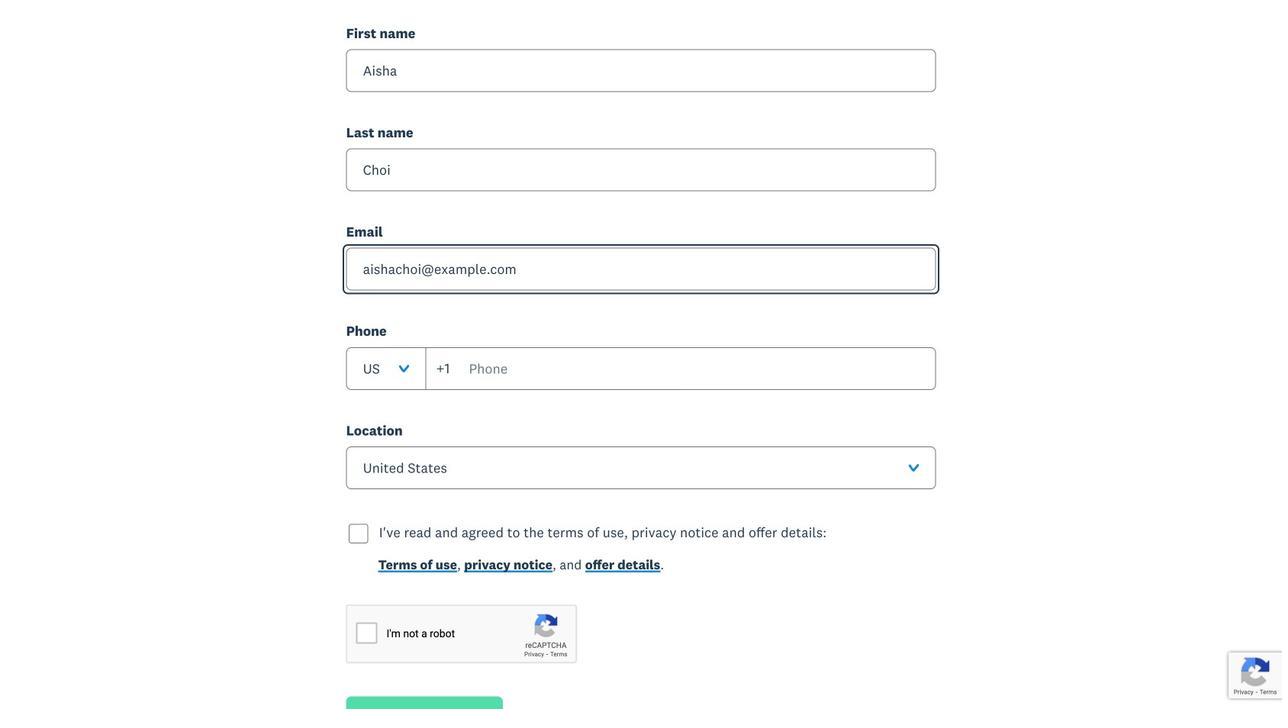Task type: vqa. For each thing, say whether or not it's contained in the screenshot.
Last name text field
yes



Task type: locate. For each thing, give the bounding box(es) containing it.
First name text field
[[346, 49, 936, 92]]



Task type: describe. For each thing, give the bounding box(es) containing it.
Email email field
[[346, 248, 936, 291]]

Last name text field
[[346, 149, 936, 191]]

Phone text field
[[425, 347, 936, 390]]



